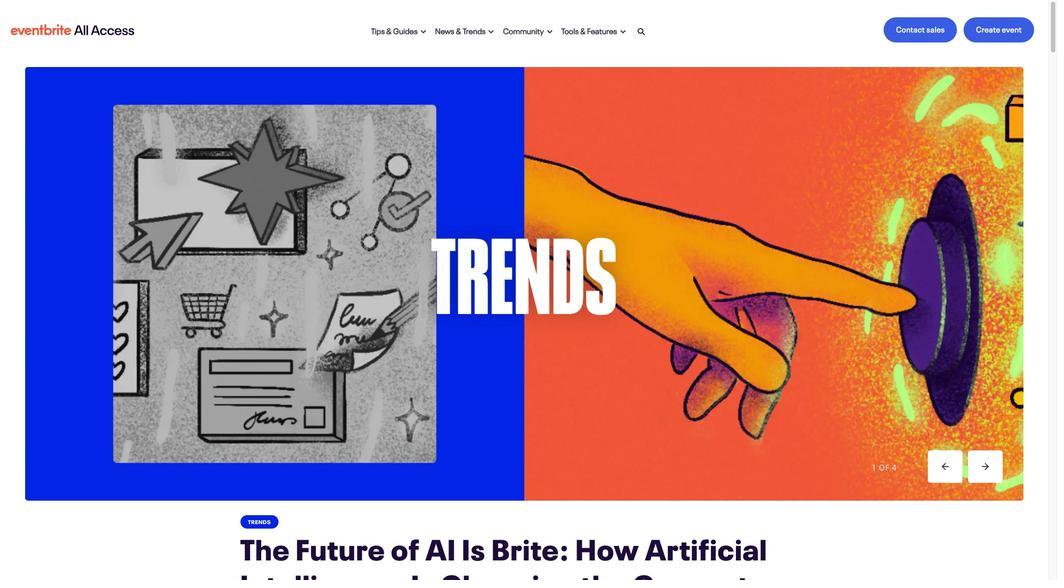 Task type: vqa. For each thing, say whether or not it's contained in the screenshot.
bottommost 'TRENDS'
yes



Task type: locate. For each thing, give the bounding box(es) containing it.
trends for trends
[[431, 184, 618, 341]]

create
[[976, 23, 1001, 34]]

1 arrow image from the left
[[421, 30, 426, 34]]

0 horizontal spatial arrow image
[[421, 30, 426, 34]]

trends the future of ai is brite: how artificial intelligence is changing the game a
[[240, 518, 767, 581]]

the
[[240, 525, 290, 568]]

& right news
[[456, 24, 461, 36]]

3 arrow image from the left
[[620, 30, 626, 34]]

arrow image inside community link
[[547, 30, 553, 34]]

logo eventbrite image
[[9, 20, 136, 40]]

2 arrow image from the left
[[547, 30, 553, 34]]

&
[[386, 24, 392, 36], [456, 24, 461, 36], [580, 24, 586, 36]]

changing
[[441, 561, 575, 581]]

& for tools
[[580, 24, 586, 36]]

news & trends
[[435, 24, 486, 36]]

contact sales link
[[884, 17, 957, 43]]

1 & from the left
[[386, 24, 392, 36]]

future
[[296, 525, 385, 568]]

arrow image inside the tips & guides link
[[421, 30, 426, 34]]

create event
[[976, 23, 1022, 34]]

how
[[576, 525, 639, 568]]

arrow image right guides
[[421, 30, 426, 34]]

arrow image
[[421, 30, 426, 34], [547, 30, 553, 34], [620, 30, 626, 34]]

tips
[[371, 24, 385, 36]]

& right tools on the right of page
[[580, 24, 586, 36]]

1 horizontal spatial &
[[456, 24, 461, 36]]

arrow image
[[489, 30, 494, 34]]

guides
[[393, 24, 418, 36]]

tips & guides link
[[367, 18, 431, 42]]

next button
[[968, 451, 1003, 483]]

arrow image left 'search icon'
[[620, 30, 626, 34]]

arrow image for tips & guides
[[421, 30, 426, 34]]

is
[[462, 525, 486, 568], [411, 561, 435, 581]]

tools & features link
[[557, 18, 630, 42]]

previous image
[[942, 464, 949, 471]]

contact sales
[[896, 23, 945, 34]]

& for tips
[[386, 24, 392, 36]]

brite:
[[492, 525, 570, 568]]

intelligence
[[240, 561, 405, 581]]

2 horizontal spatial &
[[580, 24, 586, 36]]

2 & from the left
[[456, 24, 461, 36]]

1 horizontal spatial arrow image
[[547, 30, 553, 34]]

search icon image
[[638, 28, 645, 36]]

0 vertical spatial trends
[[463, 24, 486, 36]]

community link
[[499, 18, 557, 42]]

arrow image inside "tools & features" link
[[620, 30, 626, 34]]

1
[[872, 461, 877, 473]]

artificial
[[645, 525, 767, 568]]

2 vertical spatial trends
[[248, 518, 271, 526]]

1 horizontal spatial is
[[462, 525, 486, 568]]

trends
[[463, 24, 486, 36], [431, 184, 618, 341], [248, 518, 271, 526]]

trends for trends the future of ai is brite: how artificial intelligence is changing the game a
[[248, 518, 271, 526]]

1 vertical spatial trends
[[431, 184, 618, 341]]

trends inside the trends the future of ai is brite: how artificial intelligence is changing the game a
[[248, 518, 271, 526]]

previous button
[[928, 451, 963, 483]]

0 horizontal spatial &
[[386, 24, 392, 36]]

trends link
[[240, 516, 279, 529]]

contact
[[896, 23, 925, 34]]

0 horizontal spatial is
[[411, 561, 435, 581]]

3 & from the left
[[580, 24, 586, 36]]

community
[[503, 24, 544, 36]]

& right tips
[[386, 24, 392, 36]]

news
[[435, 24, 455, 36]]

2 horizontal spatial arrow image
[[620, 30, 626, 34]]

arrow image left tools on the right of page
[[547, 30, 553, 34]]

the
[[581, 561, 627, 581]]



Task type: describe. For each thing, give the bounding box(es) containing it.
tips & guides
[[371, 24, 418, 36]]

tools & features
[[562, 24, 617, 36]]

event
[[1002, 23, 1022, 34]]

sales
[[927, 23, 945, 34]]

4
[[892, 461, 897, 473]]

game
[[633, 561, 716, 581]]

tools
[[562, 24, 579, 36]]

& for news
[[456, 24, 461, 36]]

the future of ai is brite: how artificial intelligence is changing the game a link
[[240, 525, 767, 581]]

arrow image for community
[[547, 30, 553, 34]]

news & trends link
[[431, 18, 499, 42]]

features
[[587, 24, 617, 36]]

1 of 4
[[872, 461, 897, 473]]

of
[[391, 525, 420, 568]]

arrow image for tools & features
[[620, 30, 626, 34]]

next image
[[982, 464, 989, 471]]

future/now image
[[25, 67, 1024, 501]]

create event link
[[964, 17, 1034, 43]]

of
[[879, 461, 890, 473]]

ai
[[426, 525, 456, 568]]



